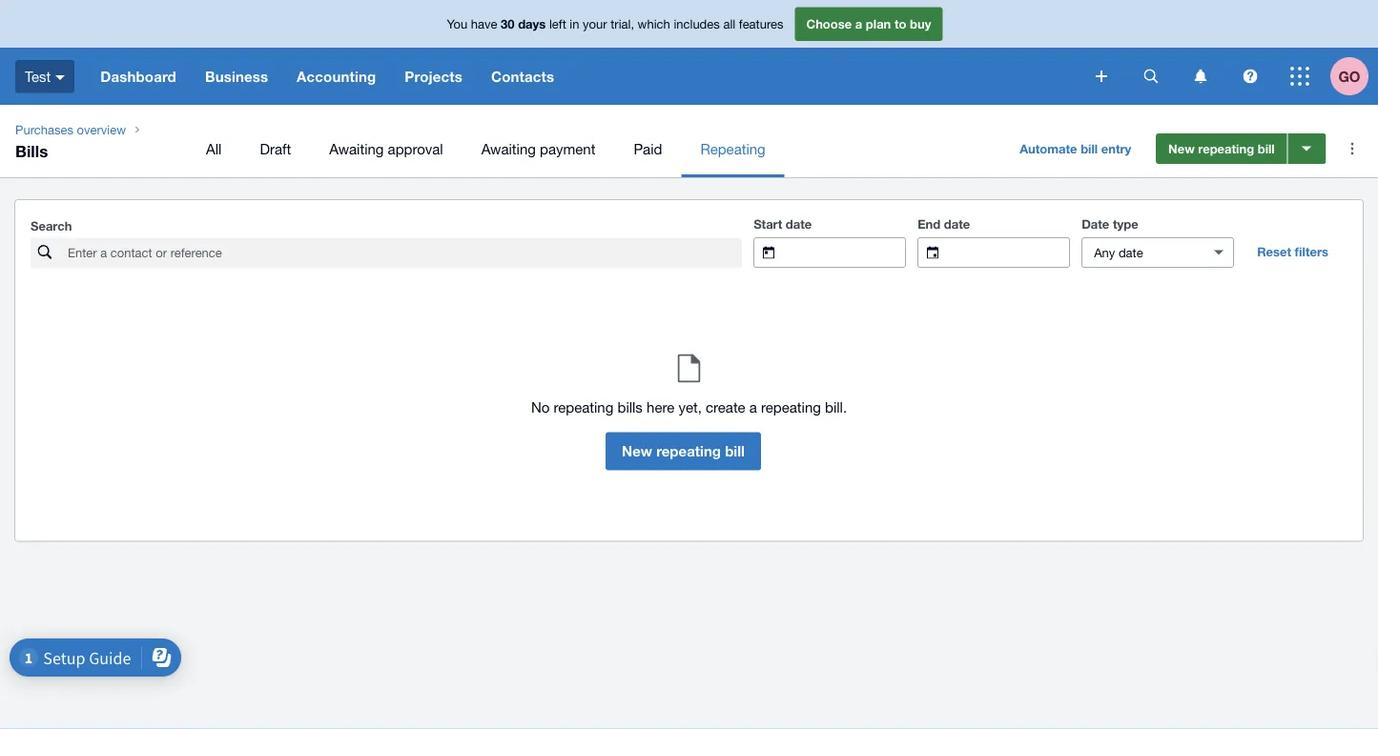 Task type: vqa. For each thing, say whether or not it's contained in the screenshot.
"invoice line item list" element
no



Task type: locate. For each thing, give the bounding box(es) containing it.
menu containing all
[[187, 120, 993, 177]]

date
[[786, 217, 812, 231], [944, 217, 971, 231]]

go
[[1339, 68, 1361, 85]]

awaiting
[[329, 140, 384, 157], [481, 140, 536, 157]]

all
[[724, 16, 736, 31]]

new repeating bill button
[[1156, 134, 1288, 164], [606, 433, 761, 471]]

test button
[[0, 48, 86, 105]]

accounting button
[[283, 48, 390, 105]]

overview
[[77, 122, 126, 137]]

new
[[1169, 141, 1195, 156], [622, 443, 653, 460]]

navigation containing dashboard
[[86, 48, 1083, 105]]

0 vertical spatial new repeating bill
[[1169, 141, 1275, 156]]

1 awaiting from the left
[[329, 140, 384, 157]]

new right entry
[[1169, 141, 1195, 156]]

new repeating bill
[[1169, 141, 1275, 156], [622, 443, 745, 460]]

0 horizontal spatial date
[[786, 217, 812, 231]]

date for start date
[[786, 217, 812, 231]]

date
[[1082, 217, 1110, 231]]

0 vertical spatial new repeating bill button
[[1156, 134, 1288, 164]]

1 horizontal spatial awaiting
[[481, 140, 536, 157]]

Date type field
[[1083, 239, 1198, 267]]

type
[[1113, 217, 1139, 231]]

bill
[[1081, 141, 1098, 156], [1258, 141, 1275, 156], [725, 443, 745, 460]]

yet,
[[679, 399, 702, 416]]

1 horizontal spatial new
[[1169, 141, 1195, 156]]

all
[[206, 140, 222, 157]]

a left plan
[[856, 16, 863, 31]]

bills
[[618, 399, 643, 416]]

awaiting left approval
[[329, 140, 384, 157]]

2 date from the left
[[944, 217, 971, 231]]

you
[[447, 16, 468, 31]]

1 horizontal spatial date
[[944, 217, 971, 231]]

1 horizontal spatial new repeating bill
[[1169, 141, 1275, 156]]

draft
[[260, 140, 291, 157]]

banner
[[0, 0, 1379, 105]]

business button
[[191, 48, 283, 105]]

0 horizontal spatial a
[[750, 399, 757, 416]]

0 horizontal spatial awaiting
[[329, 140, 384, 157]]

repeating inside bills navigation
[[1199, 141, 1255, 156]]

menu inside bills navigation
[[187, 120, 993, 177]]

bill left overflow menu image
[[1258, 141, 1275, 156]]

choose
[[807, 16, 852, 31]]

svg image
[[1144, 69, 1159, 83], [1195, 69, 1207, 83], [1244, 69, 1258, 83], [1096, 71, 1108, 82], [56, 75, 65, 80]]

awaiting for awaiting payment
[[481, 140, 536, 157]]

purchases overview link
[[8, 120, 134, 139]]

end
[[918, 217, 941, 231]]

0 horizontal spatial new repeating bill button
[[606, 433, 761, 471]]

to
[[895, 16, 907, 31]]

days
[[518, 16, 546, 31]]

awaiting approval link
[[310, 120, 462, 177]]

business
[[205, 68, 268, 85]]

projects
[[405, 68, 463, 85]]

purchases
[[15, 122, 73, 137]]

date right end
[[944, 217, 971, 231]]

new inside bills navigation
[[1169, 141, 1195, 156]]

0 vertical spatial a
[[856, 16, 863, 31]]

approval
[[388, 140, 443, 157]]

paid link
[[615, 120, 682, 177]]

date type
[[1082, 217, 1139, 231]]

start date
[[754, 217, 812, 231]]

choose a plan to buy
[[807, 16, 932, 31]]

30
[[501, 16, 515, 31]]

0 vertical spatial new
[[1169, 141, 1195, 156]]

buy
[[910, 16, 932, 31]]

create
[[706, 399, 746, 416]]

repeating link
[[682, 120, 785, 177]]

a
[[856, 16, 863, 31], [750, 399, 757, 416]]

1 horizontal spatial bill
[[1081, 141, 1098, 156]]

1 vertical spatial new
[[622, 443, 653, 460]]

2 awaiting from the left
[[481, 140, 536, 157]]

payment
[[540, 140, 596, 157]]

bill left entry
[[1081, 141, 1098, 156]]

End date field
[[954, 239, 1070, 267]]

1 vertical spatial new repeating bill button
[[606, 433, 761, 471]]

test
[[25, 68, 51, 85]]

navigation
[[86, 48, 1083, 105]]

a right create
[[750, 399, 757, 416]]

1 horizontal spatial a
[[856, 16, 863, 31]]

repeating
[[701, 140, 766, 157]]

1 vertical spatial new repeating bill
[[622, 443, 745, 460]]

0 horizontal spatial bill
[[725, 443, 745, 460]]

reset filters
[[1258, 244, 1329, 259]]

0 horizontal spatial new repeating bill
[[622, 443, 745, 460]]

date right "start"
[[786, 217, 812, 231]]

bill down create
[[725, 443, 745, 460]]

menu
[[187, 120, 993, 177]]

overflow menu image
[[1334, 130, 1372, 168]]

repeating
[[1199, 141, 1255, 156], [554, 399, 614, 416], [761, 399, 821, 416], [657, 443, 721, 460]]

2 horizontal spatial bill
[[1258, 141, 1275, 156]]

new down bills
[[622, 443, 653, 460]]

reset
[[1258, 244, 1292, 259]]

no repeating bills here yet, create a repeating bill.
[[531, 399, 847, 416]]

Start date field
[[790, 239, 906, 267]]

1 date from the left
[[786, 217, 812, 231]]

accounting
[[297, 68, 376, 85]]

projects button
[[390, 48, 477, 105]]

1 horizontal spatial new repeating bill button
[[1156, 134, 1288, 164]]

1 vertical spatial a
[[750, 399, 757, 416]]

which
[[638, 16, 671, 31]]

bills
[[15, 141, 48, 160]]

awaiting left the payment
[[481, 140, 536, 157]]



Task type: describe. For each thing, give the bounding box(es) containing it.
plan
[[866, 16, 891, 31]]

automate bill entry button
[[1009, 134, 1143, 164]]

includes
[[674, 16, 720, 31]]

paid
[[634, 140, 662, 157]]

banner containing dashboard
[[0, 0, 1379, 105]]

awaiting approval
[[329, 140, 443, 157]]

purchases overview
[[15, 122, 126, 137]]

svg image inside test popup button
[[56, 75, 65, 80]]

contacts button
[[477, 48, 569, 105]]

in
[[570, 16, 580, 31]]

left
[[549, 16, 566, 31]]

reset filters button
[[1246, 237, 1340, 267]]

you have 30 days left in your trial, which includes all features
[[447, 16, 784, 31]]

bills navigation
[[0, 105, 1379, 177]]

search
[[31, 218, 72, 233]]

new repeating bill inside bills navigation
[[1169, 141, 1275, 156]]

automate bill entry
[[1020, 141, 1132, 156]]

your
[[583, 16, 607, 31]]

end date
[[918, 217, 971, 231]]

trial,
[[611, 16, 634, 31]]

automate
[[1020, 141, 1078, 156]]

filters
[[1295, 244, 1329, 259]]

new repeating bill button inside bills navigation
[[1156, 134, 1288, 164]]

here
[[647, 399, 675, 416]]

date for end date
[[944, 217, 971, 231]]

dashboard link
[[86, 48, 191, 105]]

a inside "banner"
[[856, 16, 863, 31]]

svg image
[[1291, 67, 1310, 86]]

awaiting for awaiting approval
[[329, 140, 384, 157]]

Search field
[[66, 239, 742, 268]]

0 horizontal spatial new
[[622, 443, 653, 460]]

bill.
[[825, 399, 847, 416]]

entry
[[1102, 141, 1132, 156]]

features
[[739, 16, 784, 31]]

draft link
[[241, 120, 310, 177]]

dashboard
[[100, 68, 176, 85]]

awaiting payment
[[481, 140, 596, 157]]

awaiting payment link
[[462, 120, 615, 177]]

no
[[531, 399, 550, 416]]

bill inside popup button
[[1081, 141, 1098, 156]]

start
[[754, 217, 783, 231]]

have
[[471, 16, 498, 31]]

contacts
[[491, 68, 554, 85]]

go button
[[1331, 48, 1379, 105]]

all link
[[187, 120, 241, 177]]



